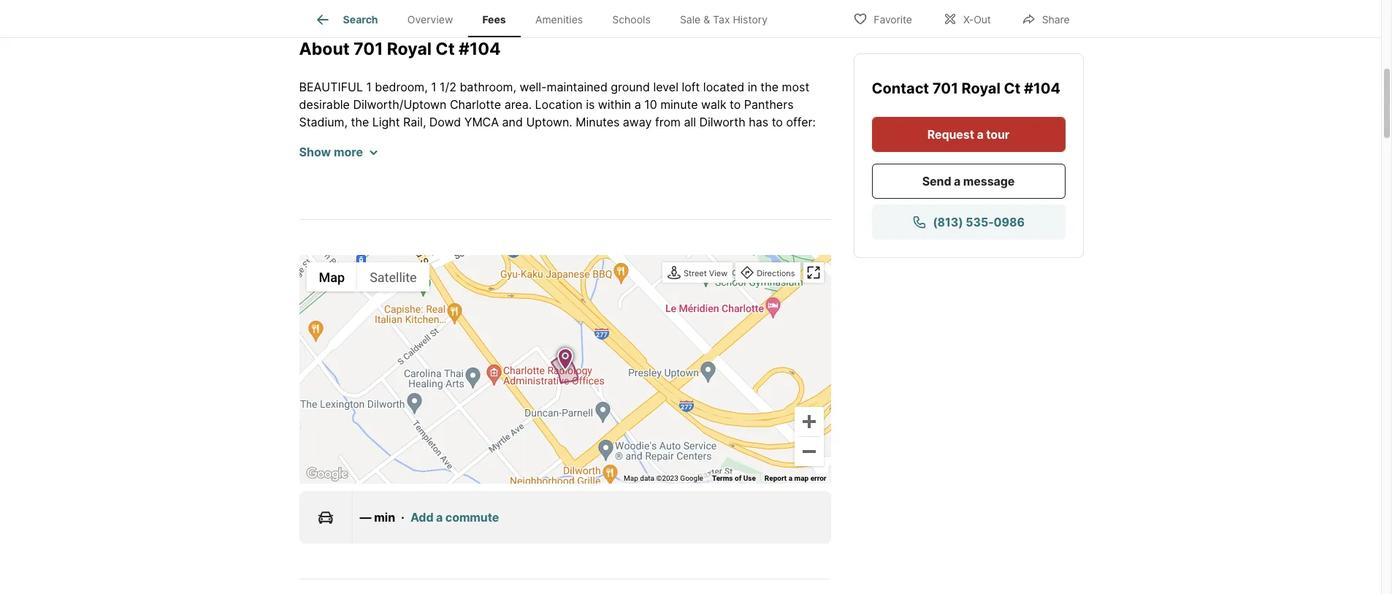 Task type: describe. For each thing, give the bounding box(es) containing it.
amenities
[[536, 13, 583, 26]]

gas.
[[453, 273, 476, 287]]

including:
[[658, 220, 711, 235]]

harris
[[401, 132, 433, 147]]

offers
[[511, 220, 543, 235]]

10
[[645, 97, 657, 112]]

add
[[411, 510, 434, 525]]

association.
[[299, 308, 366, 322]]

security
[[644, 273, 688, 287]]

you're
[[740, 308, 774, 322]]

#104 for contact 701 royal ct #104
[[1024, 79, 1061, 96]]

map for map data ©2023 google
[[624, 475, 639, 483]]

0986
[[994, 214, 1025, 229]]

0 horizontal spatial room,
[[441, 238, 472, 252]]

menu bar containing map
[[307, 263, 429, 292]]

to right has
[[772, 115, 783, 130]]

amenities,
[[599, 220, 655, 235]]

street view
[[684, 268, 728, 279]]

located
[[704, 80, 745, 94]]

is down included.
[[736, 273, 745, 287]]

maintained
[[547, 80, 608, 94]]

deposit
[[691, 273, 733, 287]]

minute
[[661, 97, 698, 112]]

a inside button
[[977, 126, 984, 141]]

area.
[[505, 97, 532, 112]]

favorite button
[[841, 3, 925, 33]]

layout
[[330, 150, 364, 165]]

of down covered in the left top of the page
[[584, 220, 595, 235]]

to up "bedroom"
[[516, 168, 527, 182]]

of up step
[[786, 132, 797, 147]]

unfurnished,
[[737, 325, 806, 340]]

with up the occupancy.
[[562, 238, 586, 252]]

street
[[684, 268, 707, 279]]

satellite button
[[357, 263, 429, 292]]

and right fee
[[490, 290, 511, 305]]

report a map error link
[[765, 475, 827, 483]]

error
[[811, 475, 827, 483]]

in up panthers on the top of page
[[748, 80, 758, 94]]

dilworth
[[700, 115, 746, 130]]

message
[[964, 173, 1015, 188]]

into
[[299, 168, 320, 182]]

is up minutes
[[586, 97, 595, 112]]

fees tab
[[468, 2, 521, 37]]

grill.
[[374, 255, 397, 270]]

view
[[709, 268, 728, 279]]

535-
[[966, 214, 994, 229]]

a right the add
[[436, 510, 443, 525]]

find
[[393, 185, 414, 200]]

and down will
[[376, 203, 397, 217]]

furnished
[[351, 343, 403, 358]]

tab list containing search
[[299, 0, 794, 37]]

$2,200/month
[[479, 273, 558, 287]]

park.
[[554, 132, 582, 147]]

with down freedom on the left of the page
[[504, 150, 527, 165]]

the down full
[[807, 203, 825, 217]]

condo
[[699, 132, 734, 147]]

and down lounge,
[[350, 255, 371, 270]]

street view button
[[664, 264, 732, 284]]

bathroom.
[[476, 203, 533, 217]]

commute
[[446, 510, 499, 525]]

fees
[[483, 13, 506, 26]]

lounge,
[[356, 238, 397, 252]]

space
[[500, 343, 533, 358]]

charlotte
[[450, 97, 501, 112]]

0 horizontal spatial by
[[426, 308, 440, 322]]

0 horizontal spatial parking
[[347, 220, 388, 235]]

fee,
[[601, 290, 622, 305]]

(813) 535-0986
[[933, 214, 1025, 229]]

a down freedom on the left of the page
[[530, 150, 537, 165]]

in right 'unit'
[[794, 203, 804, 217]]

water
[[657, 255, 688, 270]]

0 vertical spatial living
[[397, 168, 426, 182]]

in down "master"
[[463, 203, 473, 217]]

the up schedule
[[691, 290, 710, 305]]

royal for contact
[[962, 79, 1001, 96]]

this
[[586, 132, 609, 147]]

beautiful
[[299, 80, 363, 94]]

island
[[571, 150, 603, 165]]

away
[[623, 115, 652, 130]]

0 vertical spatial by
[[675, 290, 688, 305]]

0 horizontal spatial large
[[427, 185, 455, 200]]

google
[[681, 475, 704, 483]]

a right find
[[417, 185, 424, 200]]

application
[[587, 308, 648, 322]]

(813) 535-0986 button
[[872, 204, 1066, 239]]

0 vertical spatial an
[[801, 132, 814, 147]]

royal for about
[[387, 38, 432, 59]]

show more button
[[299, 143, 378, 161]]

©2023
[[657, 475, 679, 483]]

0 vertical spatial room,
[[673, 185, 705, 200]]

natural
[[734, 168, 772, 182]]

the up bars/restaurants,
[[351, 115, 369, 130]]

immediate
[[471, 255, 529, 270]]

701 for contact
[[933, 79, 959, 96]]

google image
[[303, 465, 351, 484]]

teeter,
[[437, 132, 475, 147]]

step
[[785, 150, 811, 165]]

move-
[[421, 290, 456, 305]]

the up concierges,
[[749, 203, 767, 217]]

a
[[590, 273, 598, 287]]

x-
[[964, 13, 974, 25]]

dilworth/uptown
[[353, 97, 447, 112]]

plenty
[[547, 220, 581, 235]]

share button
[[1010, 3, 1083, 33]]

electric
[[385, 273, 426, 287]]

is down kitchen, at the right
[[806, 255, 815, 270]]

tons
[[692, 168, 716, 182]]

you
[[349, 185, 369, 200]]

and up the "move-" at the left of page
[[429, 273, 450, 287]]

0 horizontal spatial for
[[366, 273, 382, 287]]

1 horizontal spatial large
[[540, 150, 568, 165]]

tax
[[713, 13, 730, 26]]

directions button
[[737, 264, 799, 284]]

contact 701 royal ct #104
[[872, 79, 1061, 96]]

tub,
[[704, 238, 726, 252]]

and up apply
[[651, 308, 672, 322]]

concierges,
[[715, 220, 779, 235]]

all
[[684, 115, 696, 130]]

out
[[580, 290, 598, 305]]

schools
[[613, 13, 651, 26]]

minutes
[[576, 115, 620, 130]]

overview tab
[[393, 2, 468, 37]]

from
[[655, 115, 681, 130]]

a right directions
[[821, 273, 828, 287]]

show more
[[299, 145, 363, 159]]



Task type: locate. For each thing, give the bounding box(es) containing it.
an up trash
[[589, 238, 602, 252]]

0 vertical spatial required
[[748, 273, 794, 287]]

report a map error
[[765, 475, 827, 483]]

and down ymca
[[478, 132, 499, 147]]

is
[[586, 97, 595, 112], [806, 255, 815, 270], [736, 273, 745, 287], [725, 325, 734, 340], [299, 343, 308, 358]]

1 vertical spatial for
[[453, 255, 468, 270]]

appliances.
[[719, 150, 782, 165]]

hot
[[683, 238, 701, 252]]

the down allowing on the top left of the page
[[620, 185, 638, 200]]

0 vertical spatial ct
[[436, 38, 455, 59]]

appointment
[[443, 308, 514, 322]]

master
[[458, 185, 496, 200]]

and down "https://www.avail.co/l/60150021"
[[537, 343, 557, 358]]

tour
[[987, 126, 1010, 141]]

of right view
[[486, 343, 497, 358]]

windows,
[[569, 168, 621, 182]]

0 horizontal spatial 1
[[366, 80, 372, 94]]

add a commute button
[[411, 509, 499, 526]]

and down renter
[[797, 273, 818, 287]]

unfurnished
[[612, 132, 696, 147]]

to down the go
[[406, 343, 417, 358]]

1 $300 from the left
[[388, 290, 418, 305]]

2 $300 from the left
[[514, 290, 544, 305]]

complex
[[461, 220, 508, 235]]

royal down overview tab
[[387, 38, 432, 59]]

included.
[[712, 255, 763, 270]]

terms
[[712, 475, 733, 483]]

of up walk-
[[719, 168, 730, 182]]

1 vertical spatial 701
[[933, 79, 959, 96]]

parking up lounge,
[[347, 220, 388, 235]]

$300 up submit on the bottom left of page
[[514, 290, 544, 305]]

1 horizontal spatial an
[[589, 238, 602, 252]]

living up find
[[397, 168, 426, 182]]

1 horizontal spatial room,
[[673, 185, 705, 200]]

level
[[654, 80, 679, 94]]

rooftop
[[475, 238, 516, 252]]

showings
[[370, 308, 423, 322]]

1 vertical spatial required
[[626, 290, 671, 305]]

living down allowing on the top left of the page
[[641, 185, 670, 200]]

for down the stainless
[[673, 168, 688, 182]]

ct up tour
[[1004, 79, 1021, 96]]

1 vertical spatial parking
[[347, 220, 388, 235]]

covered
[[562, 203, 606, 217]]

sale & tax history tab
[[666, 2, 783, 37]]

0 vertical spatial #104
[[459, 38, 501, 59]]

map region
[[257, 76, 1005, 594]]

0 vertical spatial map
[[319, 269, 345, 285]]

history
[[733, 13, 768, 26]]

ct for about 701 royal ct #104
[[436, 38, 455, 59]]

for
[[673, 168, 688, 182], [453, 255, 468, 270], [366, 273, 382, 287]]

unit
[[770, 203, 791, 217]]

1 vertical spatial living
[[641, 185, 670, 200]]

the up panthers on the top of page
[[761, 80, 779, 94]]

a left map
[[789, 475, 793, 483]]

a right 'send'
[[954, 173, 961, 188]]

the up "upstairs" at the top left
[[323, 168, 341, 182]]

and down outdoor
[[633, 255, 654, 270]]

1 1 from the left
[[366, 80, 372, 94]]

2 vertical spatial for
[[366, 273, 382, 287]]

renter
[[766, 255, 802, 270]]

1 left "1/2"
[[431, 80, 437, 94]]

map up non-
[[319, 269, 345, 285]]

required down "security"
[[626, 290, 671, 305]]

shown
[[311, 343, 348, 358]]

0 vertical spatial for
[[673, 168, 688, 182]]

in left fee
[[456, 290, 466, 305]]

room, up comes
[[673, 185, 705, 200]]

ceiling
[[531, 168, 566, 182]]

1 horizontal spatial 1
[[431, 80, 437, 94]]

1 vertical spatial an
[[394, 150, 407, 165]]

trash
[[599, 255, 630, 270]]

#104 for about 701 royal ct #104
[[459, 38, 501, 59]]

ct
[[436, 38, 455, 59], [1004, 79, 1021, 96]]

send
[[923, 173, 952, 188]]

an down offer:
[[801, 132, 814, 147]]

to down 'application'
[[622, 325, 633, 340]]

0 horizontal spatial ct
[[436, 38, 455, 59]]

0 vertical spatial 701
[[354, 38, 383, 59]]

1 horizontal spatial #104
[[1024, 79, 1061, 96]]

1 vertical spatial large
[[427, 185, 455, 200]]

rail,
[[403, 115, 426, 130]]

map left 'data'
[[624, 475, 639, 483]]

1 vertical spatial by
[[426, 308, 440, 322]]

tab list
[[299, 0, 794, 37]]

ground
[[611, 80, 650, 94]]

0 horizontal spatial required
[[626, 290, 671, 305]]

royal up request a tour button
[[962, 79, 1001, 96]]

full
[[797, 185, 814, 200]]

room, down the
[[441, 238, 472, 252]]

0 vertical spatial parking
[[610, 203, 651, 217]]

by down the "move-" at the left of page
[[426, 308, 440, 322]]

#104 down fees tab
[[459, 38, 501, 59]]

royal
[[387, 38, 432, 59], [962, 79, 1001, 96]]

directions
[[757, 268, 795, 279]]

a inside button
[[954, 173, 961, 188]]

panthers
[[745, 97, 794, 112]]

to down located
[[730, 97, 741, 112]]

is down schedule
[[725, 325, 734, 340]]

room,
[[673, 185, 705, 200], [441, 238, 472, 252]]

required up owners in the right of the page
[[748, 273, 794, 287]]

bars/restaurants,
[[299, 132, 397, 147]]

refundable
[[325, 290, 385, 305]]

0 horizontal spatial living
[[397, 168, 426, 182]]

in down natural
[[738, 185, 748, 200]]

— min · add a commute
[[360, 510, 499, 525]]

map inside popup button
[[319, 269, 345, 285]]

show
[[299, 145, 331, 159]]

accommodations***
[[561, 343, 673, 358]]

resident's
[[299, 238, 353, 252]]

light.
[[775, 168, 802, 182]]

large up vanity
[[427, 185, 455, 200]]

bedroom
[[499, 185, 549, 200]]

open
[[299, 150, 327, 165]]

0 horizontal spatial an
[[394, 150, 407, 165]]

1 horizontal spatial for
[[453, 255, 468, 270]]

0 horizontal spatial royal
[[387, 38, 432, 59]]

and down area.
[[502, 115, 523, 130]]

terms of use
[[712, 475, 756, 483]]

satellite
[[370, 269, 417, 285]]

—
[[360, 510, 372, 525]]

washer/dryer
[[299, 203, 373, 217]]

an down the harris
[[394, 150, 407, 165]]

for down grill.
[[366, 273, 382, 287]]

bedroom,
[[375, 80, 428, 94]]

a left 10
[[635, 97, 641, 112]]

with up "master"
[[461, 168, 484, 182]]

ct down overview tab
[[436, 38, 455, 59]]

submit
[[518, 308, 556, 322]]

1 vertical spatial room,
[[441, 238, 472, 252]]

about 701 royal ct #104
[[299, 38, 501, 59]]

terms of use link
[[712, 475, 756, 483]]

1 horizontal spatial map
[[624, 475, 639, 483]]

701 for about
[[354, 38, 383, 59]]

terrace
[[519, 238, 559, 252]]

0 horizontal spatial 701
[[354, 38, 383, 59]]

and
[[502, 115, 523, 130], [478, 132, 499, 147], [607, 150, 627, 165], [376, 203, 397, 217], [350, 255, 371, 270], [633, 255, 654, 270], [429, 273, 450, 287], [797, 273, 818, 287], [490, 290, 511, 305], [651, 308, 672, 322], [537, 343, 557, 358]]

1 vertical spatial map
[[624, 475, 639, 483]]

for up gas.
[[453, 255, 468, 270]]

of
[[786, 132, 797, 147], [719, 168, 730, 182], [584, 220, 595, 235], [486, 343, 497, 358], [735, 475, 742, 483]]

outdoor
[[606, 238, 649, 252]]

loft
[[682, 80, 700, 94]]

$2,200
[[601, 273, 641, 287]]

701 down search
[[354, 38, 383, 59]]

1 vertical spatial royal
[[962, 79, 1001, 96]]

upstairs
[[299, 185, 345, 200]]

1 horizontal spatial parking
[[610, 203, 651, 217]]

spot
[[654, 203, 679, 217]]

2 1 from the left
[[431, 80, 437, 94]]

with up spacious
[[367, 150, 391, 165]]

map data ©2023 google
[[624, 475, 704, 483]]

one
[[536, 203, 558, 217]]

fireplace
[[299, 255, 347, 270]]

amenities tab
[[521, 2, 598, 37]]

request a tour button
[[872, 116, 1066, 151]]

contact
[[872, 79, 930, 96]]

2 horizontal spatial for
[[673, 168, 688, 182]]

most
[[782, 80, 810, 94]]

search link
[[314, 11, 378, 28]]

share
[[1043, 13, 1070, 25]]

$300 down 'electric'
[[388, 290, 418, 305]]

1 horizontal spatial ct
[[1004, 79, 1021, 96]]

consists
[[737, 132, 783, 147]]

1 horizontal spatial by
[[675, 290, 688, 305]]

1 vertical spatial #104
[[1024, 79, 1061, 96]]

about
[[299, 38, 350, 59]]

#104 down share button
[[1024, 79, 1061, 96]]

2 vertical spatial an
[[589, 238, 602, 252]]

schools tab
[[598, 2, 666, 37]]

0 horizontal spatial map
[[319, 269, 345, 285]]

0 vertical spatial large
[[540, 150, 568, 165]]

0 vertical spatial royal
[[387, 38, 432, 59]]

is left shown
[[299, 343, 308, 358]]

0 horizontal spatial $300
[[388, 290, 418, 305]]

1 horizontal spatial living
[[641, 185, 670, 200]]

1 horizontal spatial 701
[[933, 79, 959, 96]]

1 vertical spatial ct
[[1004, 79, 1021, 96]]

cabana,
[[729, 238, 773, 252]]

light
[[372, 115, 400, 130]]

out
[[974, 13, 991, 25]]

a left tour
[[977, 126, 984, 141]]

offer:
[[787, 115, 816, 130]]

responsible
[[299, 273, 363, 287]]

are
[[692, 255, 709, 270]]

1 left the bedroom,
[[366, 80, 372, 94]]

secured
[[299, 220, 344, 235]]

2 horizontal spatial an
[[801, 132, 814, 147]]

1 horizontal spatial $300
[[514, 290, 544, 305]]

large up ceiling
[[540, 150, 568, 165]]

701 right contact
[[933, 79, 959, 96]]

to right the go
[[426, 325, 437, 340]]

ct for contact 701 royal ct #104
[[1004, 79, 1021, 96]]

map
[[319, 269, 345, 285], [624, 475, 639, 483]]

0 horizontal spatial #104
[[459, 38, 501, 59]]

1 horizontal spatial required
[[748, 273, 794, 287]]

updated
[[411, 150, 457, 165]]

of left the use
[[735, 475, 742, 483]]

please
[[369, 325, 406, 340]]

map button
[[307, 263, 357, 292]]

and down this in the top of the page
[[607, 150, 627, 165]]

parking up amenities,
[[610, 203, 651, 217]]

more
[[334, 145, 363, 159]]

1 horizontal spatial royal
[[962, 79, 1001, 96]]

menu bar
[[307, 263, 429, 292]]

map for map
[[319, 269, 345, 285]]

(813)
[[933, 214, 964, 229]]

with down walk-
[[722, 203, 745, 217]]

a right give
[[447, 343, 454, 358]]

·
[[401, 510, 405, 525]]

by down "security"
[[675, 290, 688, 305]]

showing!!!
[[299, 325, 366, 340]]



Task type: vqa. For each thing, say whether or not it's contained in the screenshot.
3rd ▾
no



